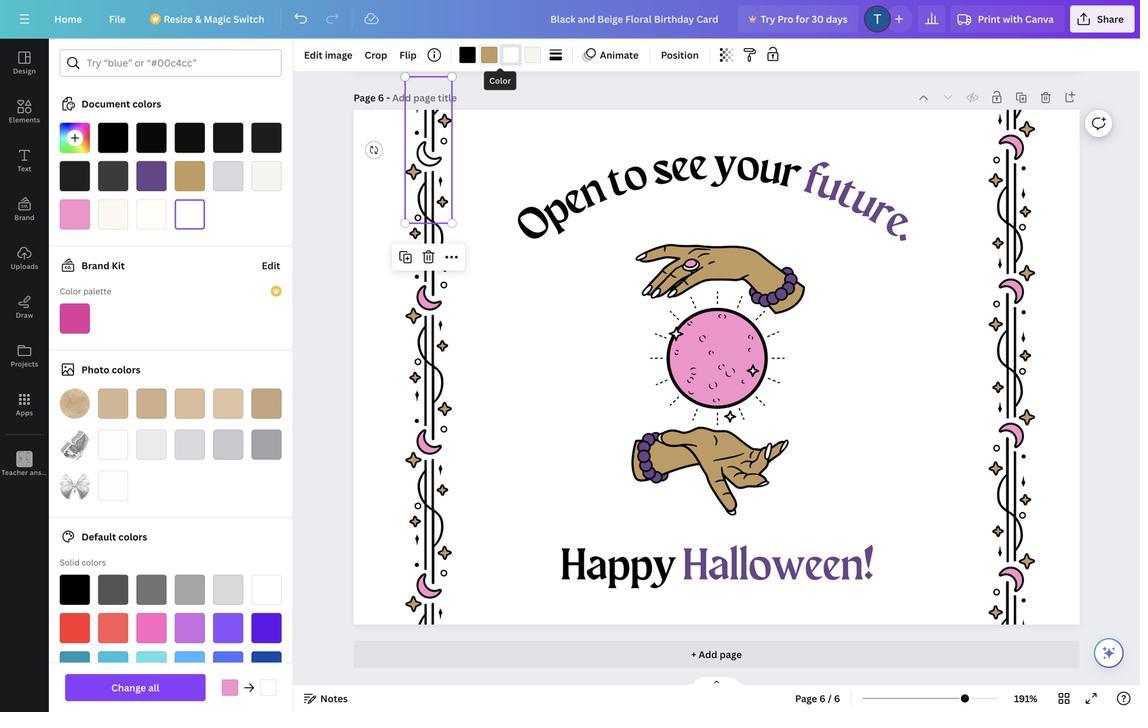 Task type: describe. For each thing, give the bounding box(es) containing it.
for
[[796, 13, 809, 25]]

brand kit
[[81, 259, 125, 272]]

magic
[[204, 13, 231, 25]]

add
[[699, 649, 718, 661]]

notes
[[320, 693, 348, 706]]

edit for edit image
[[304, 49, 323, 61]]

o
[[510, 199, 560, 252]]

#e0c4a3 image
[[213, 389, 243, 419]]

#ffffff image inside color group
[[503, 47, 519, 63]]

0 vertical spatial #f891cb image
[[60, 200, 90, 230]]

+ add page
[[691, 649, 742, 661]]

uploads button
[[0, 234, 49, 283]]

try
[[761, 13, 775, 25]]

keys
[[55, 468, 70, 478]]

edit image
[[304, 49, 353, 61]]

2 horizontal spatial 6
[[834, 693, 840, 706]]

all
[[148, 682, 159, 695]]

brand for brand kit
[[81, 259, 110, 272]]

191% button
[[1004, 688, 1048, 710]]

home
[[54, 13, 82, 25]]

#fdfdfd image
[[98, 430, 128, 460]]

color palette
[[60, 286, 111, 297]]

text button
[[0, 136, 49, 185]]

.
[[890, 211, 925, 252]]

page for page 6 -
[[354, 91, 376, 104]]

0 horizontal spatial o
[[618, 153, 652, 202]]

#fdfdfd image
[[98, 430, 128, 460]]

solid
[[60, 557, 80, 568]]

color for color palette
[[60, 286, 81, 297]]

bright red #ff3131 image
[[60, 614, 90, 644]]

kit
[[112, 259, 125, 272]]

pro
[[778, 13, 794, 25]]

projects button
[[0, 332, 49, 381]]

colors for default colors
[[118, 531, 147, 544]]

print with canva
[[978, 13, 1054, 25]]

apps button
[[0, 381, 49, 430]]

dark gray #545454 image
[[98, 575, 128, 605]]

main menu bar
[[0, 0, 1140, 39]]

share button
[[1070, 5, 1135, 33]]

s e e
[[649, 144, 709, 195]]

photo colors
[[81, 363, 141, 376]]

edit button
[[260, 252, 282, 279]]

resize & magic switch button
[[142, 5, 275, 33]]

#f5f5ef image
[[525, 47, 541, 63]]

home link
[[43, 5, 93, 33]]

colors for solid colors
[[82, 557, 106, 568]]

#3d3b3a image
[[98, 161, 128, 191]]

try pro for 30 days button
[[738, 5, 859, 33]]

6 for -
[[378, 91, 384, 104]]

cobalt blue #004aad image
[[251, 652, 282, 682]]

o inside y o u
[[735, 144, 762, 191]]

show pages image
[[684, 676, 749, 687]]

with
[[1003, 13, 1023, 25]]

page 6 -
[[354, 91, 392, 104]]

p
[[535, 186, 578, 237]]

side panel tab list
[[0, 39, 70, 489]]

1 horizontal spatial #dad9dd image
[[213, 161, 243, 191]]

file button
[[98, 5, 137, 33]]

brand for brand
[[14, 213, 35, 222]]

1 horizontal spatial r
[[862, 190, 902, 237]]

#fefefe image
[[98, 471, 128, 501]]

resize & magic switch
[[164, 13, 264, 25]]

change all
[[111, 682, 159, 695]]

default
[[81, 531, 116, 544]]

design button
[[0, 39, 49, 88]]

royal blue #5271ff image
[[213, 652, 243, 682]]

2 horizontal spatial #ffffff image
[[503, 47, 519, 63]]

0 horizontal spatial r
[[777, 151, 805, 199]]

halloween!
[[683, 546, 874, 591]]

projects
[[11, 360, 38, 369]]

turquoise blue #5ce1e6 image
[[136, 652, 167, 682]]

animate button
[[578, 44, 644, 66]]

palette
[[83, 286, 111, 297]]

dark gray #545454 image
[[98, 575, 128, 605]]

page 6 / 6 button
[[790, 688, 846, 710]]

&
[[195, 13, 201, 25]]

switch
[[233, 13, 264, 25]]

uploads
[[11, 262, 38, 271]]

n
[[573, 167, 612, 218]]

teacher
[[1, 468, 28, 478]]

#171717 image
[[213, 123, 243, 153]]

text
[[17, 164, 31, 173]]

u inside y o u
[[756, 147, 786, 195]]

page for page 6 / 6
[[795, 693, 817, 706]]

#dabc9a image
[[175, 389, 205, 419]]

Design title text field
[[540, 5, 733, 33]]

share
[[1097, 13, 1124, 25]]

#e434a0 image
[[60, 304, 90, 334]]

yellow #ffde59 image
[[175, 690, 205, 713]]

image
[[325, 49, 353, 61]]

solid colors
[[60, 557, 106, 568]]

0 horizontal spatial #ffffff image
[[175, 200, 205, 230]]

1 horizontal spatial #f891cb image
[[222, 680, 238, 696]]

elements button
[[0, 88, 49, 136]]

document colors
[[81, 97, 161, 110]]

brand button
[[0, 185, 49, 234]]

change all button
[[65, 675, 206, 702]]

draw button
[[0, 283, 49, 332]]



Task type: vqa. For each thing, say whether or not it's contained in the screenshot.
the 1 to the middle
no



Task type: locate. For each thing, give the bounding box(es) containing it.
#e0c4a3 image
[[213, 389, 243, 419]]

0 horizontal spatial color
[[60, 286, 81, 297]]

elements
[[9, 115, 40, 125]]

colors
[[132, 97, 161, 110], [112, 363, 141, 376], [118, 531, 147, 544], [82, 557, 106, 568]]

0 horizontal spatial page
[[354, 91, 376, 104]]

#080909 image
[[136, 123, 167, 153]]

#c19b5e image
[[481, 47, 497, 63], [481, 47, 497, 63], [175, 161, 205, 191], [175, 161, 205, 191]]

30
[[812, 13, 824, 25]]

violet #5e17eb image
[[251, 614, 282, 644], [251, 614, 282, 644]]

#dad9dd image down #171717 icon
[[213, 161, 243, 191]]

#fef8ee image
[[98, 200, 128, 230], [98, 200, 128, 230]]

Page title text field
[[392, 91, 458, 105]]

edit
[[304, 49, 323, 61], [262, 259, 280, 272]]

#68448a image
[[136, 161, 167, 191]]

#d4b592 image
[[98, 389, 128, 419], [98, 389, 128, 419]]

#231f20 image
[[60, 161, 90, 191], [60, 161, 90, 191]]

page 6 / 6
[[795, 693, 840, 706]]

#f891cb image
[[60, 200, 90, 230], [222, 680, 238, 696]]

0 vertical spatial color
[[489, 75, 511, 86]]

0 horizontal spatial brand
[[14, 213, 35, 222]]

2 vertical spatial #ffffff image
[[260, 680, 276, 696]]

t right f on the right top
[[831, 171, 864, 218]]

0 vertical spatial #dad9dd image
[[213, 161, 243, 191]]

1 vertical spatial #ffffff image
[[175, 200, 205, 230]]

#dad9dd image
[[213, 161, 243, 191], [175, 430, 205, 460]]

#000000 image
[[459, 47, 476, 63], [98, 123, 128, 153], [98, 123, 128, 153]]

teacher answer keys
[[1, 468, 70, 478]]

+
[[691, 649, 696, 661]]

bright red #ff3131 image
[[60, 614, 90, 644]]

#dad9dd image
[[213, 161, 243, 191], [175, 430, 205, 460]]

6 for /
[[820, 693, 826, 706]]

191%
[[1014, 693, 1038, 706]]

#ffffff image
[[503, 47, 519, 63], [175, 200, 205, 230], [260, 680, 276, 696]]

#f891cb image left cobalt blue #004aad image
[[222, 680, 238, 696]]

colors up #080909 icon
[[132, 97, 161, 110]]

photo
[[81, 363, 109, 376]]

1 vertical spatial color
[[60, 286, 81, 297]]

change
[[111, 682, 146, 695]]

r
[[777, 151, 805, 199], [862, 190, 902, 237]]

flip
[[400, 49, 417, 61]]

brand up uploads button
[[14, 213, 35, 222]]

6
[[378, 91, 384, 104], [820, 693, 826, 706], [834, 693, 840, 706]]

#ffffff image right royal blue #5271ff image
[[260, 680, 276, 696]]

position button
[[656, 44, 704, 66]]

#dad9dd image left #c9c8cd icon
[[175, 430, 205, 460]]

peach #ffbd59 image
[[213, 690, 243, 713], [213, 690, 243, 713]]

add a new color image
[[60, 123, 90, 153], [60, 123, 90, 153]]

1 horizontal spatial t
[[831, 171, 864, 218]]

white #ffffff image
[[251, 575, 282, 605], [251, 575, 282, 605]]

1 vertical spatial page
[[795, 693, 817, 706]]

happy halloween!
[[561, 546, 874, 591]]

#f891cb image
[[60, 200, 90, 230], [222, 680, 238, 696]]

page
[[354, 91, 376, 104], [795, 693, 817, 706]]

0 horizontal spatial #f891cb image
[[60, 200, 90, 230]]

color for color
[[489, 75, 511, 86]]

1 vertical spatial #dad9dd image
[[175, 430, 205, 460]]

flip button
[[394, 44, 422, 66]]

1 horizontal spatial o
[[735, 144, 762, 191]]

#171717 image
[[213, 123, 243, 153]]

#3d3b3a image
[[98, 161, 128, 191]]

lime #c1ff72 image
[[136, 690, 167, 713]]

0 horizontal spatial 6
[[378, 91, 384, 104]]

gray #a6a6a6 image
[[175, 575, 205, 605], [175, 575, 205, 605]]

0 vertical spatial page
[[354, 91, 376, 104]]

y
[[713, 144, 737, 189]]

brand left kit
[[81, 259, 110, 272]]

#e434a0 image
[[60, 304, 90, 334]]

edit for edit
[[262, 259, 280, 272]]

days
[[826, 13, 848, 25]]

brand inside button
[[14, 213, 35, 222]]

1 horizontal spatial 6
[[820, 693, 826, 706]]

crop
[[365, 49, 387, 61]]

try pro for 30 days
[[761, 13, 848, 25]]

+ add page button
[[354, 641, 1080, 669]]

#ffffff image left #f5f5ef icon
[[503, 47, 519, 63]]

1 vertical spatial brand
[[81, 259, 110, 272]]

1 horizontal spatial #ffffff image
[[260, 680, 276, 696]]

page left -
[[354, 91, 376, 104]]

resize
[[164, 13, 193, 25]]

pink #ff66c4 image
[[136, 614, 167, 644], [136, 614, 167, 644]]

/
[[828, 693, 832, 706]]

0 horizontal spatial #dad9dd image
[[175, 430, 205, 460]]

0 vertical spatial #ffffff image
[[503, 47, 519, 63]]

1 vertical spatial edit
[[262, 259, 280, 272]]

color left palette
[[60, 286, 81, 297]]

canva assistant image
[[1101, 645, 1117, 662]]

color group
[[457, 44, 544, 66]]

y o u
[[713, 144, 786, 195]]

2 horizontal spatial #ffffff image
[[503, 47, 519, 63]]

#000000 image
[[459, 47, 476, 63]]

light gray #d9d9d9 image
[[213, 575, 243, 605], [213, 575, 243, 605]]

0 vertical spatial #ffffff image
[[503, 47, 519, 63]]

1 horizontal spatial brand
[[81, 259, 110, 272]]

grass green #7ed957 image
[[98, 690, 128, 713], [98, 690, 128, 713]]

#fefefe image
[[98, 471, 128, 501]]

purple #8c52ff image
[[213, 614, 243, 644], [213, 614, 243, 644]]

edit inside "dropdown button"
[[304, 49, 323, 61]]

0 vertical spatial brand
[[14, 213, 35, 222]]

#fffefb image
[[136, 200, 167, 230]]

black #000000 image
[[60, 575, 90, 605], [60, 575, 90, 605]]

1 horizontal spatial #dad9dd image
[[213, 161, 243, 191]]

design
[[13, 67, 36, 76]]

#c9c8cd image
[[213, 430, 243, 460]]

0 vertical spatial #f891cb image
[[60, 200, 90, 230]]

dark turquoise #0097b2 image
[[60, 652, 90, 682], [60, 652, 90, 682]]

6 left the '/'
[[820, 693, 826, 706]]

1 vertical spatial #f891cb image
[[222, 680, 238, 696]]

yellow #ffde59 image
[[175, 690, 205, 713]]

s
[[649, 148, 675, 195]]

1 horizontal spatial #f891cb image
[[222, 680, 238, 696]]

6 left -
[[378, 91, 384, 104]]

#ffffff image left #f5f5ef icon
[[503, 47, 519, 63]]

cobalt blue #004aad image
[[251, 652, 282, 682]]

e
[[688, 144, 709, 190], [669, 145, 692, 192], [556, 177, 592, 225], [877, 200, 917, 247]]

print with canva button
[[951, 5, 1065, 33]]

edit image button
[[299, 44, 358, 66]]

0 horizontal spatial #dad9dd image
[[175, 430, 205, 460]]

#f891cb image right the brand button
[[60, 200, 90, 230]]

light blue #38b6ff image
[[175, 652, 205, 682], [175, 652, 205, 682]]

1 horizontal spatial color
[[489, 75, 511, 86]]

#68448a image
[[136, 161, 167, 191]]

animate
[[600, 49, 639, 61]]

1 horizontal spatial edit
[[304, 49, 323, 61]]

happy
[[561, 546, 676, 591]]

apps
[[16, 409, 33, 418]]

crop button
[[359, 44, 393, 66]]

turquoise blue #5ce1e6 image
[[136, 652, 167, 682]]

6 right the '/'
[[834, 693, 840, 706]]

2 vertical spatial #ffffff image
[[260, 680, 276, 696]]

canva
[[1025, 13, 1054, 25]]

0 horizontal spatial #f891cb image
[[60, 200, 90, 230]]

draw
[[16, 311, 33, 320]]

color down color group
[[489, 75, 511, 86]]

u
[[756, 147, 786, 195], [811, 162, 848, 212], [844, 178, 885, 228]]

t
[[602, 159, 632, 207], [831, 171, 864, 218]]

0 horizontal spatial t
[[602, 159, 632, 207]]

page
[[720, 649, 742, 661]]

f
[[799, 158, 826, 205]]

#080909 image
[[136, 123, 167, 153]]

#1d1d1b image
[[251, 123, 282, 153], [251, 123, 282, 153]]

#dad9dd image down #171717 icon
[[213, 161, 243, 191]]

#ffffff image right #fffefb image at left
[[175, 200, 205, 230]]

0 vertical spatial edit
[[304, 49, 323, 61]]

color
[[489, 75, 511, 86], [60, 286, 81, 297]]

#c6a47f image
[[251, 389, 282, 419]]

#ebeaed image
[[136, 430, 167, 460], [136, 430, 167, 460]]

o
[[735, 144, 762, 191], [618, 153, 652, 202]]

#ceae89 image
[[136, 389, 167, 419], [136, 389, 167, 419]]

o left f on the right top
[[735, 144, 762, 191]]

0 horizontal spatial #ffffff image
[[175, 200, 205, 230]]

#ffffff image right #fffefb image at left
[[175, 200, 205, 230]]

#100f0d image
[[175, 123, 205, 153], [175, 123, 205, 153]]

royal blue #5271ff image
[[213, 652, 243, 682]]

orange #ff914d image
[[251, 690, 282, 713], [251, 690, 282, 713]]

#f5f5ef image
[[525, 47, 541, 63], [251, 161, 282, 191], [251, 161, 282, 191]]

page left the '/'
[[795, 693, 817, 706]]

print
[[978, 13, 1001, 25]]

o right n at the right of page
[[618, 153, 652, 202]]

#ffffff image right royal blue #5271ff image
[[260, 680, 276, 696]]

notes button
[[299, 688, 353, 710]]

file
[[109, 13, 126, 25]]

document
[[81, 97, 130, 110]]

-
[[386, 91, 390, 104]]

green #00bf63 image
[[60, 690, 90, 713], [60, 690, 90, 713]]

#f891cb image left cobalt blue #004aad image
[[222, 680, 238, 696]]

answer
[[30, 468, 54, 478]]

1 horizontal spatial #ffffff image
[[260, 680, 276, 696]]

colors for document colors
[[132, 97, 161, 110]]

#c6a47f image
[[251, 389, 282, 419]]

colors right photo
[[112, 363, 141, 376]]

colors right solid
[[82, 557, 106, 568]]

position
[[661, 49, 699, 61]]

colors for photo colors
[[112, 363, 141, 376]]

1 horizontal spatial page
[[795, 693, 817, 706]]

#ffffff image
[[503, 47, 519, 63], [175, 200, 205, 230], [260, 680, 276, 696]]

t left s
[[602, 159, 632, 207]]

coral red #ff5757 image
[[98, 614, 128, 644], [98, 614, 128, 644]]

#dabc9a image
[[175, 389, 205, 419]]

#fffefb image
[[136, 200, 167, 230]]

default colors
[[81, 531, 147, 544]]

#c9c8cd image
[[213, 430, 243, 460]]

edit inside button
[[262, 259, 280, 272]]

gray #737373 image
[[136, 575, 167, 605], [136, 575, 167, 605]]

#dad9dd image left #c9c8cd icon
[[175, 430, 205, 460]]

;
[[23, 469, 25, 477]]

Try "blue" or "#00c4cc" search field
[[87, 50, 273, 76]]

1 vertical spatial #dad9dd image
[[175, 430, 205, 460]]

1 vertical spatial #f891cb image
[[222, 680, 238, 696]]

0 horizontal spatial edit
[[262, 259, 280, 272]]

#a4a2a8 image
[[251, 430, 282, 460], [251, 430, 282, 460]]

page inside button
[[795, 693, 817, 706]]

brand
[[14, 213, 35, 222], [81, 259, 110, 272]]

colors right default
[[118, 531, 147, 544]]

0 vertical spatial #dad9dd image
[[213, 161, 243, 191]]

lime #c1ff72 image
[[136, 690, 167, 713]]

#f891cb image right the brand button
[[60, 200, 90, 230]]

1 vertical spatial #ffffff image
[[175, 200, 205, 230]]

magenta #cb6ce6 image
[[175, 614, 205, 644], [175, 614, 205, 644]]

aqua blue #0cc0df image
[[98, 652, 128, 682], [98, 652, 128, 682]]



